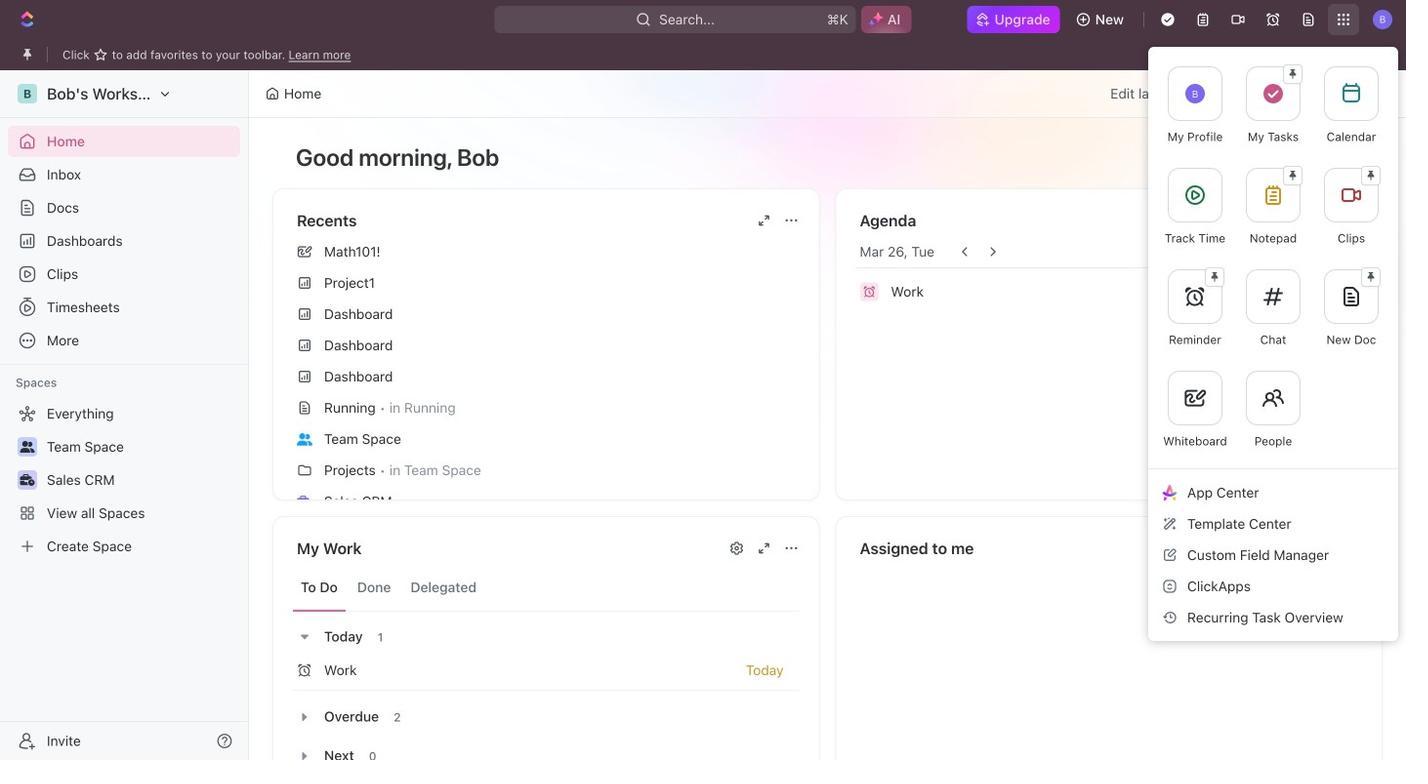 Task type: vqa. For each thing, say whether or not it's contained in the screenshot.
Search button
no



Task type: locate. For each thing, give the bounding box(es) containing it.
user group image
[[297, 434, 313, 446]]

tree
[[8, 399, 240, 563]]

business time image
[[297, 496, 313, 509]]

tab list
[[293, 565, 800, 613]]



Task type: describe. For each thing, give the bounding box(es) containing it.
sidebar navigation
[[0, 70, 249, 761]]

tree inside sidebar navigation
[[8, 399, 240, 563]]



